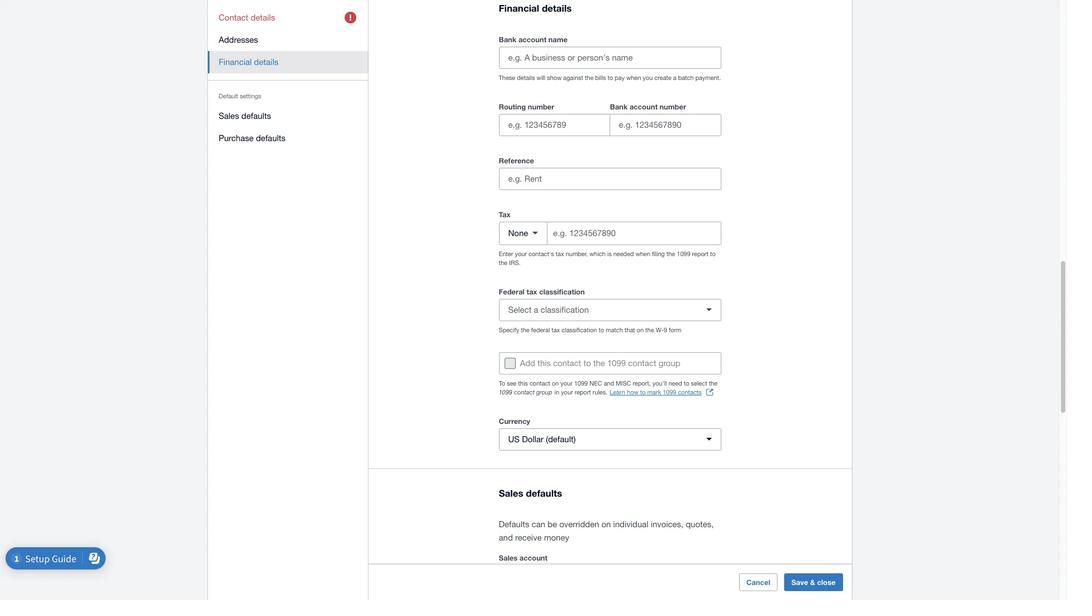 Task type: describe. For each thing, give the bounding box(es) containing it.
tax for tax
[[556, 251, 564, 257]]

enter your contact's tax number, which is needed when filing the 1099 report to the irs.
[[499, 251, 716, 266]]

2 vertical spatial defaults
[[526, 488, 562, 499]]

save & close button
[[785, 574, 843, 592]]

Bank account number field
[[610, 114, 721, 135]]

bills
[[595, 74, 606, 81]]

to up nec
[[584, 358, 591, 368]]

financial details link
[[208, 51, 368, 73]]

how
[[627, 389, 639, 396]]

contact up in on the right bottom
[[553, 358, 582, 368]]

bank account name
[[499, 35, 568, 44]]

sales defaults inside menu
[[219, 111, 271, 121]]

details left will
[[517, 74, 535, 81]]

contact details
[[219, 13, 275, 22]]

cancel button
[[740, 574, 778, 592]]

bank for bank account name
[[499, 35, 517, 44]]

these details will show against the bills to pay when you create a batch payment.
[[499, 74, 721, 81]]

sales inside menu
[[219, 111, 239, 121]]

2 number from the left
[[660, 102, 687, 111]]

1099 down need
[[663, 389, 677, 396]]

currency
[[499, 417, 531, 426]]

create
[[655, 74, 672, 81]]

1 horizontal spatial a
[[674, 74, 677, 81]]

group inside to see this contact on your 1099 nec and misc report, you'll need to select the 1099 contact group in your report rules. learn how to mark 1099 contacts
[[537, 389, 553, 396]]

to left "pay"
[[608, 74, 613, 81]]

money
[[544, 533, 570, 543]]

w-
[[656, 327, 664, 333]]

bank for bank account number
[[610, 102, 628, 111]]

sales account
[[499, 554, 548, 563]]

addresses link
[[208, 29, 368, 51]]

1 horizontal spatial group
[[659, 358, 681, 368]]

routing number
[[499, 102, 555, 111]]

the inside to see this contact on your 1099 nec and misc report, you'll need to select the 1099 contact group in your report rules. learn how to mark 1099 contacts
[[709, 380, 718, 387]]

specify the federal tax classification to match that on the w-9 form
[[499, 327, 682, 333]]

you
[[643, 74, 653, 81]]

sales defaults link
[[208, 105, 368, 127]]

dollar
[[522, 435, 544, 444]]

&
[[811, 578, 816, 587]]

to
[[499, 380, 505, 387]]

specify
[[499, 327, 519, 333]]

your inside enter your contact's tax number, which is needed when filing the 1099 report to the irs.
[[515, 251, 527, 257]]

federal tax classification
[[499, 287, 585, 296]]

1099 up misc
[[608, 358, 626, 368]]

details inside contact details 'link'
[[251, 13, 275, 22]]

group containing routing number
[[499, 100, 722, 136]]

none button
[[500, 222, 548, 244]]

on for report,
[[552, 380, 559, 387]]

us dollar (default)
[[509, 435, 576, 444]]

us
[[509, 435, 520, 444]]

the left w- at the bottom of page
[[646, 327, 654, 333]]

federal
[[532, 327, 550, 333]]

add this contact to the 1099 contact group
[[520, 358, 681, 368]]

account for number
[[630, 102, 658, 111]]

tax for federal tax classification
[[552, 327, 560, 333]]

select a classification
[[509, 305, 589, 315]]

bank account number
[[610, 102, 687, 111]]

to up contacts
[[684, 380, 690, 387]]

contacts
[[678, 389, 702, 396]]

receive
[[515, 533, 542, 543]]

learn
[[610, 389, 626, 396]]

the down 'enter' on the top of the page
[[499, 260, 508, 266]]

1 vertical spatial your
[[561, 380, 573, 387]]

this inside to see this contact on your 1099 nec and misc report, you'll need to select the 1099 contact group in your report rules. learn how to mark 1099 contacts
[[518, 380, 528, 387]]

2 vertical spatial classification
[[562, 327, 597, 333]]

defaults can be overridden on individual invoices, quotes, and receive money
[[499, 520, 714, 543]]

contact down see
[[514, 389, 535, 396]]

1099 inside enter your contact's tax number, which is needed when filing the 1099 report to the irs.
[[677, 251, 691, 257]]

invoices,
[[651, 520, 684, 529]]

needed
[[614, 251, 634, 257]]

financial inside menu
[[219, 57, 252, 67]]

these
[[499, 74, 516, 81]]

reference group
[[499, 154, 722, 190]]

to see this contact on your 1099 nec and misc report, you'll need to select the 1099 contact group in your report rules. learn how to mark 1099 contacts
[[499, 380, 718, 396]]

learn how to mark 1099 contacts link
[[610, 388, 713, 397]]

none
[[509, 229, 528, 238]]

save & close
[[792, 578, 836, 587]]

select
[[691, 380, 708, 387]]

1 vertical spatial sales
[[499, 488, 524, 499]]

0 vertical spatial when
[[627, 74, 641, 81]]

to down report,
[[641, 389, 646, 396]]

defaults
[[499, 520, 530, 529]]

purchase defaults
[[219, 133, 286, 143]]

select a classification button
[[499, 299, 722, 321]]

individual
[[614, 520, 649, 529]]

contact details link
[[208, 7, 368, 29]]

details inside financial details link
[[254, 57, 279, 67]]

close
[[818, 578, 836, 587]]

see
[[507, 380, 517, 387]]



Task type: locate. For each thing, give the bounding box(es) containing it.
match
[[606, 327, 623, 333]]

nec
[[590, 380, 602, 387]]

report right filing
[[693, 251, 709, 257]]

1 vertical spatial on
[[552, 380, 559, 387]]

default settings
[[219, 93, 261, 100]]

form
[[669, 327, 682, 333]]

0 horizontal spatial financial
[[219, 57, 252, 67]]

0 vertical spatial account
[[519, 35, 547, 44]]

sales down receive
[[499, 554, 518, 563]]

sales
[[219, 111, 239, 121], [499, 488, 524, 499], [499, 554, 518, 563]]

menu
[[208, 0, 368, 156]]

report inside to see this contact on your 1099 nec and misc report, you'll need to select the 1099 contact group in your report rules. learn how to mark 1099 contacts
[[575, 389, 591, 396]]

to right filing
[[711, 251, 716, 257]]

sales up defaults
[[499, 488, 524, 499]]

when left the you
[[627, 74, 641, 81]]

1 vertical spatial a
[[534, 305, 539, 315]]

and inside defaults can be overridden on individual invoices, quotes, and receive money
[[499, 533, 513, 543]]

number,
[[566, 251, 588, 257]]

1 vertical spatial sales defaults
[[499, 488, 562, 499]]

0 vertical spatial on
[[637, 327, 644, 333]]

need
[[669, 380, 683, 387]]

on inside defaults can be overridden on individual invoices, quotes, and receive money
[[602, 520, 611, 529]]

and inside to see this contact on your 1099 nec and misc report, you'll need to select the 1099 contact group in your report rules. learn how to mark 1099 contacts
[[604, 380, 614, 387]]

1 vertical spatial this
[[518, 380, 528, 387]]

on
[[637, 327, 644, 333], [552, 380, 559, 387], [602, 520, 611, 529]]

0 horizontal spatial financial details
[[219, 57, 279, 67]]

overridden
[[560, 520, 600, 529]]

which
[[590, 251, 606, 257]]

report down nec
[[575, 389, 591, 396]]

0 vertical spatial your
[[515, 251, 527, 257]]

2 vertical spatial tax
[[552, 327, 560, 333]]

account for name
[[519, 35, 547, 44]]

the
[[585, 74, 594, 81], [667, 251, 676, 257], [499, 260, 508, 266], [521, 327, 530, 333], [646, 327, 654, 333], [594, 358, 605, 368], [709, 380, 718, 387]]

1099 down 'to'
[[499, 389, 513, 396]]

1 horizontal spatial and
[[604, 380, 614, 387]]

sales defaults down default settings
[[219, 111, 271, 121]]

1 vertical spatial report
[[575, 389, 591, 396]]

the right filing
[[667, 251, 676, 257]]

number
[[528, 102, 555, 111], [660, 102, 687, 111]]

0 vertical spatial this
[[538, 358, 551, 368]]

1 vertical spatial account
[[630, 102, 658, 111]]

mark
[[648, 389, 661, 396]]

details up name
[[542, 2, 572, 14]]

a
[[674, 74, 677, 81], [534, 305, 539, 315]]

pay
[[615, 74, 625, 81]]

0 horizontal spatial and
[[499, 533, 513, 543]]

contact
[[219, 13, 248, 22]]

to left match
[[599, 327, 604, 333]]

when left filing
[[636, 251, 651, 257]]

1 number from the left
[[528, 102, 555, 111]]

Tax text field
[[552, 223, 721, 244]]

reference
[[499, 156, 534, 165]]

classification down federal tax classification
[[541, 305, 589, 315]]

1 horizontal spatial financial details
[[499, 2, 572, 14]]

1 vertical spatial and
[[499, 533, 513, 543]]

filing
[[652, 251, 665, 257]]

classification for select a classification
[[541, 305, 589, 315]]

on right that
[[637, 327, 644, 333]]

batch
[[679, 74, 694, 81]]

Reference field
[[500, 168, 721, 189]]

the left federal
[[521, 327, 530, 333]]

1 horizontal spatial this
[[538, 358, 551, 368]]

financial details down addresses
[[219, 57, 279, 67]]

will
[[537, 74, 546, 81]]

1099 right filing
[[677, 251, 691, 257]]

rules.
[[593, 389, 608, 396]]

select
[[509, 305, 532, 315]]

quotes,
[[686, 520, 714, 529]]

to inside enter your contact's tax number, which is needed when filing the 1099 report to the irs.
[[711, 251, 716, 257]]

name
[[549, 35, 568, 44]]

1099
[[677, 251, 691, 257], [608, 358, 626, 368], [575, 380, 588, 387], [499, 389, 513, 396], [663, 389, 677, 396]]

financial up bank account name
[[499, 2, 540, 14]]

show
[[547, 74, 562, 81]]

your
[[515, 251, 527, 257], [561, 380, 573, 387], [561, 389, 573, 396]]

0 vertical spatial tax
[[556, 251, 564, 257]]

number up routing number field
[[528, 102, 555, 111]]

the up nec
[[594, 358, 605, 368]]

tax
[[499, 210, 511, 219]]

this right add
[[538, 358, 551, 368]]

when inside enter your contact's tax number, which is needed when filing the 1099 report to the irs.
[[636, 251, 651, 257]]

details down addresses link at the top of the page
[[254, 57, 279, 67]]

financial details up bank account name
[[499, 2, 572, 14]]

group
[[499, 100, 722, 136]]

purchase
[[219, 133, 254, 143]]

and for misc
[[604, 380, 614, 387]]

2 vertical spatial on
[[602, 520, 611, 529]]

group up need
[[659, 358, 681, 368]]

2 vertical spatial account
[[520, 554, 548, 563]]

your right in on the right bottom
[[561, 389, 573, 396]]

0 horizontal spatial a
[[534, 305, 539, 315]]

defaults down "sales defaults" link
[[256, 133, 286, 143]]

1 horizontal spatial sales defaults
[[499, 488, 562, 499]]

1 horizontal spatial bank
[[610, 102, 628, 111]]

and up learn
[[604, 380, 614, 387]]

and
[[604, 380, 614, 387], [499, 533, 513, 543]]

misc
[[616, 380, 631, 387]]

0 vertical spatial sales defaults
[[219, 111, 271, 121]]

classification inside popup button
[[541, 305, 589, 315]]

your left nec
[[561, 380, 573, 387]]

1 vertical spatial classification
[[541, 305, 589, 315]]

on up in on the right bottom
[[552, 380, 559, 387]]

this right see
[[518, 380, 528, 387]]

Bank account name field
[[500, 47, 721, 68]]

irs.
[[509, 260, 521, 266]]

0 vertical spatial bank
[[499, 35, 517, 44]]

your up "irs."
[[515, 251, 527, 257]]

0 vertical spatial group
[[659, 358, 681, 368]]

1 horizontal spatial number
[[660, 102, 687, 111]]

0 vertical spatial report
[[693, 251, 709, 257]]

1 vertical spatial financial
[[219, 57, 252, 67]]

a inside select a classification popup button
[[534, 305, 539, 315]]

group
[[659, 358, 681, 368], [537, 389, 553, 396]]

0 horizontal spatial bank
[[499, 35, 517, 44]]

account down receive
[[520, 554, 548, 563]]

bank down "pay"
[[610, 102, 628, 111]]

report,
[[633, 380, 651, 387]]

financial details
[[499, 2, 572, 14], [219, 57, 279, 67]]

when
[[627, 74, 641, 81], [636, 251, 651, 257]]

financial details inside menu
[[219, 57, 279, 67]]

defaults down settings
[[242, 111, 271, 121]]

group left in on the right bottom
[[537, 389, 553, 396]]

1 vertical spatial financial details
[[219, 57, 279, 67]]

0 horizontal spatial number
[[528, 102, 555, 111]]

a right "select"
[[534, 305, 539, 315]]

addresses
[[219, 35, 258, 44]]

the left bills
[[585, 74, 594, 81]]

and for receive
[[499, 533, 513, 543]]

0 vertical spatial classification
[[540, 287, 585, 296]]

2 horizontal spatial on
[[637, 327, 644, 333]]

0 vertical spatial financial
[[499, 2, 540, 14]]

account
[[519, 35, 547, 44], [630, 102, 658, 111], [520, 554, 548, 563]]

routing
[[499, 102, 526, 111]]

add
[[520, 358, 536, 368]]

in
[[555, 389, 560, 396]]

0 vertical spatial sales
[[219, 111, 239, 121]]

sales down default
[[219, 111, 239, 121]]

on left 'individual'
[[602, 520, 611, 529]]

contact down add
[[530, 380, 551, 387]]

1 horizontal spatial on
[[602, 520, 611, 529]]

default
[[219, 93, 238, 100]]

be
[[548, 520, 557, 529]]

you'll
[[653, 380, 667, 387]]

account left name
[[519, 35, 547, 44]]

defaults for "sales defaults" link
[[242, 111, 271, 121]]

and down defaults
[[499, 533, 513, 543]]

1 horizontal spatial report
[[693, 251, 709, 257]]

2 vertical spatial your
[[561, 389, 573, 396]]

1 vertical spatial bank
[[610, 102, 628, 111]]

bank up the these
[[499, 35, 517, 44]]

contact
[[553, 358, 582, 368], [629, 358, 657, 368], [530, 380, 551, 387], [514, 389, 535, 396]]

(default)
[[546, 435, 576, 444]]

2 vertical spatial sales
[[499, 554, 518, 563]]

cancel
[[747, 578, 771, 587]]

is
[[608, 251, 612, 257]]

report inside enter your contact's tax number, which is needed when filing the 1099 report to the irs.
[[693, 251, 709, 257]]

settings
[[240, 93, 261, 100]]

sales defaults up can
[[499, 488, 562, 499]]

to
[[608, 74, 613, 81], [711, 251, 716, 257], [599, 327, 604, 333], [584, 358, 591, 368], [684, 380, 690, 387], [641, 389, 646, 396]]

1 vertical spatial when
[[636, 251, 651, 257]]

financial down addresses
[[219, 57, 252, 67]]

0 vertical spatial and
[[604, 380, 614, 387]]

classification for federal tax classification
[[540, 287, 585, 296]]

0 horizontal spatial this
[[518, 380, 528, 387]]

number up bank account number field at the right of the page
[[660, 102, 687, 111]]

0 vertical spatial a
[[674, 74, 677, 81]]

classification up select a classification
[[540, 287, 585, 296]]

1 vertical spatial defaults
[[256, 133, 286, 143]]

can
[[532, 520, 546, 529]]

details right contact at the left of page
[[251, 13, 275, 22]]

tax inside enter your contact's tax number, which is needed when filing the 1099 report to the irs.
[[556, 251, 564, 257]]

0 horizontal spatial report
[[575, 389, 591, 396]]

bank
[[499, 35, 517, 44], [610, 102, 628, 111]]

0 horizontal spatial sales defaults
[[219, 111, 271, 121]]

Routing number field
[[500, 114, 610, 135]]

this
[[538, 358, 551, 368], [518, 380, 528, 387]]

contact's
[[529, 251, 554, 257]]

0 horizontal spatial on
[[552, 380, 559, 387]]

0 vertical spatial defaults
[[242, 111, 271, 121]]

against
[[564, 74, 583, 81]]

1 vertical spatial tax
[[527, 287, 538, 296]]

1099 left nec
[[575, 380, 588, 387]]

save
[[792, 578, 809, 587]]

federal
[[499, 287, 525, 296]]

9
[[664, 327, 668, 333]]

purchase defaults link
[[208, 127, 368, 150]]

defaults for purchase defaults link
[[256, 133, 286, 143]]

on for money
[[602, 520, 611, 529]]

contact up report,
[[629, 358, 657, 368]]

1 vertical spatial group
[[537, 389, 553, 396]]

0 vertical spatial financial details
[[499, 2, 572, 14]]

payment.
[[696, 74, 721, 81]]

a left batch
[[674, 74, 677, 81]]

that
[[625, 327, 636, 333]]

defaults up can
[[526, 488, 562, 499]]

enter
[[499, 251, 513, 257]]

0 horizontal spatial group
[[537, 389, 553, 396]]

classification left match
[[562, 327, 597, 333]]

on inside to see this contact on your 1099 nec and misc report, you'll need to select the 1099 contact group in your report rules. learn how to mark 1099 contacts
[[552, 380, 559, 387]]

menu containing contact details
[[208, 0, 368, 156]]

1 horizontal spatial financial
[[499, 2, 540, 14]]

classification
[[540, 287, 585, 296], [541, 305, 589, 315], [562, 327, 597, 333]]

tax
[[556, 251, 564, 257], [527, 287, 538, 296], [552, 327, 560, 333]]

account up bank account number field at the right of the page
[[630, 102, 658, 111]]

the right select
[[709, 380, 718, 387]]

financial
[[499, 2, 540, 14], [219, 57, 252, 67]]



Task type: vqa. For each thing, say whether or not it's contained in the screenshot.
pay
yes



